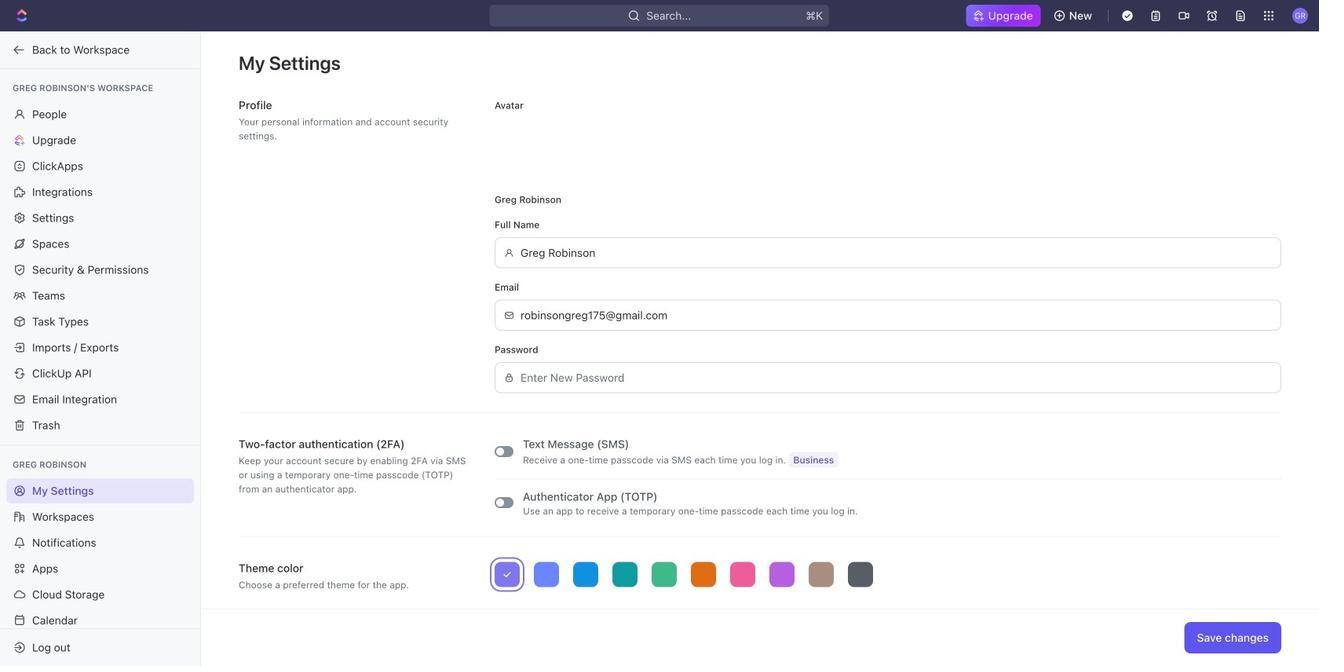 Task type: locate. For each thing, give the bounding box(es) containing it.
9 option from the left
[[809, 562, 834, 587]]

list box
[[495, 562, 1282, 587]]

option
[[495, 562, 520, 587], [534, 562, 559, 587], [574, 562, 599, 587], [613, 562, 638, 587], [652, 562, 677, 587], [691, 562, 716, 587], [731, 562, 756, 587], [770, 562, 795, 587], [809, 562, 834, 587], [848, 562, 874, 587]]

Enter New Password text field
[[521, 363, 1273, 392]]

available on business plans or higher element
[[789, 452, 839, 468]]

6 option from the left
[[691, 562, 716, 587]]

4 option from the left
[[613, 562, 638, 587]]

8 option from the left
[[770, 562, 795, 587]]



Task type: vqa. For each thing, say whether or not it's contained in the screenshot.
Option
yes



Task type: describe. For each thing, give the bounding box(es) containing it.
7 option from the left
[[731, 562, 756, 587]]

5 option from the left
[[652, 562, 677, 587]]

Enter Email text field
[[521, 301, 1273, 330]]

1 option from the left
[[495, 562, 520, 587]]

10 option from the left
[[848, 562, 874, 587]]

Enter Username text field
[[521, 238, 1273, 268]]

2 option from the left
[[534, 562, 559, 587]]

3 option from the left
[[574, 562, 599, 587]]



